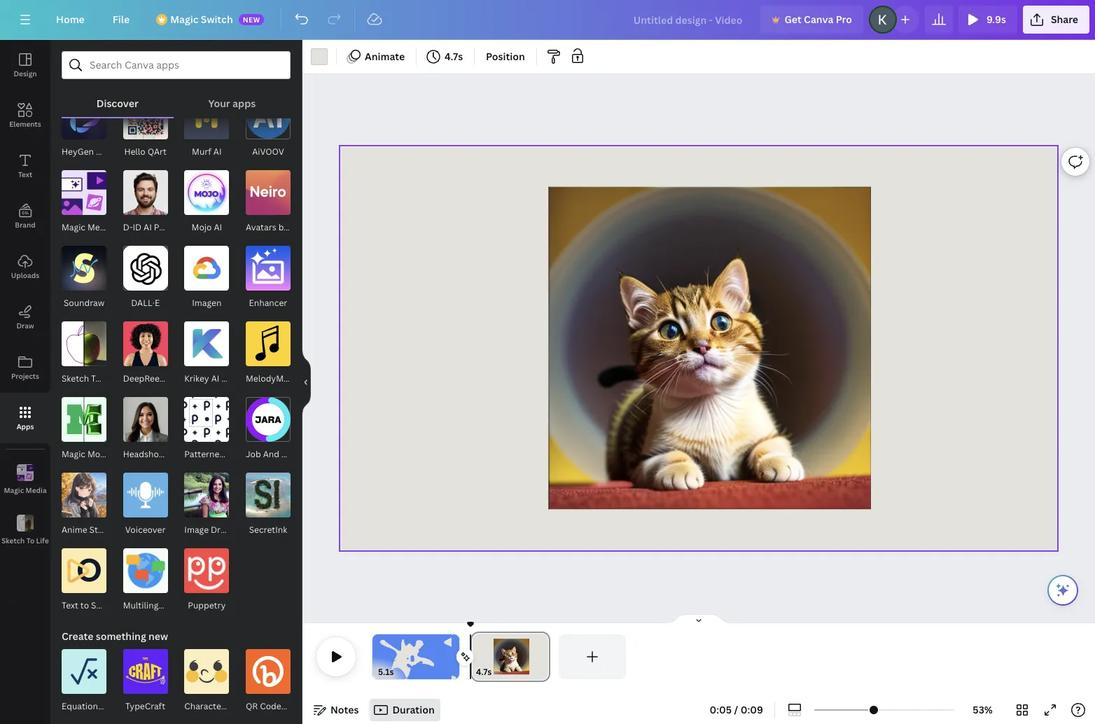 Task type: vqa. For each thing, say whether or not it's contained in the screenshot.
Back
no



Task type: locate. For each thing, give the bounding box(es) containing it.
mojo
[[192, 221, 212, 233]]

0 horizontal spatial to
[[26, 535, 34, 545]]

0 horizontal spatial sketch to life
[[2, 535, 49, 545]]

magic right the brand
[[62, 221, 85, 233]]

trimming, end edge slider
[[450, 635, 459, 679], [538, 635, 551, 679]]

dreamer
[[211, 524, 246, 536]]

deepreel ai videos
[[123, 373, 202, 385]]

53% button
[[960, 699, 1006, 721]]

0 vertical spatial pro
[[836, 13, 852, 26]]

media left "d-"
[[88, 221, 112, 233]]

1 horizontal spatial to
[[91, 373, 101, 385]]

1 vertical spatial text
[[62, 600, 78, 611]]

1 horizontal spatial text
[[62, 600, 78, 611]]

text up brand button
[[18, 169, 32, 179]]

1 horizontal spatial trimming, start edge slider
[[471, 635, 483, 679]]

0 horizontal spatial trimming, start edge slider
[[373, 635, 382, 679]]

d-id ai presenters
[[123, 221, 198, 233]]

0:05
[[710, 703, 732, 717]]

magic inside button
[[4, 485, 24, 495]]

speech
[[91, 600, 121, 611]]

discover button
[[62, 79, 174, 117]]

0 vertical spatial to
[[91, 373, 101, 385]]

0 vertical spatial media
[[88, 221, 112, 233]]

aivoov
[[252, 146, 284, 158]]

media up sketch to life button
[[26, 485, 47, 495]]

animate right krikey in the left of the page
[[221, 373, 255, 385]]

home link
[[45, 6, 96, 34]]

to left anime at the left bottom of page
[[26, 535, 34, 545]]

life left anime at the left bottom of page
[[36, 535, 49, 545]]

ai right murf
[[213, 146, 222, 158]]

1 horizontal spatial animate
[[365, 50, 405, 63]]

sketch to life
[[62, 373, 118, 385], [2, 535, 49, 545]]

sketch to life left the deepreel
[[62, 373, 118, 385]]

magic up sketch to life button
[[4, 485, 24, 495]]

ai for mojo ai
[[214, 221, 222, 233]]

0 horizontal spatial magic media
[[4, 485, 47, 495]]

get
[[785, 13, 802, 26]]

text
[[18, 169, 32, 179], [62, 600, 78, 611]]

1 horizontal spatial 4.7s button
[[476, 665, 492, 679]]

presenters
[[154, 221, 198, 233]]

0 vertical spatial magic media
[[62, 221, 112, 233]]

4.7s button left the position popup button
[[422, 46, 469, 68]]

5.1s
[[378, 666, 394, 678]]

0 vertical spatial life
[[103, 373, 118, 385]]

text left to
[[62, 600, 78, 611]]

1 horizontal spatial 4.7s
[[476, 666, 492, 678]]

4.7s
[[445, 50, 463, 63], [476, 666, 492, 678]]

patternedai
[[184, 448, 233, 460]]

imagen
[[192, 297, 222, 309]]

krikey ai animate
[[184, 373, 255, 385]]

0 horizontal spatial media
[[26, 485, 47, 495]]

53%
[[973, 703, 993, 717]]

canva assistant image
[[1055, 582, 1072, 599]]

main menu bar
[[0, 0, 1095, 40]]

hide image
[[302, 348, 311, 416]]

text button
[[0, 141, 50, 191]]

new
[[148, 630, 168, 643]]

ai right krikey in the left of the page
[[211, 373, 219, 385]]

hello
[[124, 146, 146, 158]]

1 trimming, end edge slider from the left
[[450, 635, 459, 679]]

life left the deepreel
[[103, 373, 118, 385]]

ai left videos
[[164, 373, 172, 385]]

morph
[[88, 448, 114, 460]]

murf ai
[[192, 146, 222, 158]]

sketch down magic media button
[[2, 535, 25, 545]]

pro right headshot
[[164, 448, 178, 460]]

0 vertical spatial avatars
[[106, 146, 137, 158]]

0 vertical spatial 4.7s
[[445, 50, 463, 63]]

sketch right projects
[[62, 373, 89, 385]]

trimming, start edge slider left page title text field
[[471, 635, 483, 679]]

apps button
[[0, 393, 50, 443]]

1 horizontal spatial pro
[[836, 13, 852, 26]]

0 horizontal spatial text
[[18, 169, 32, 179]]

ai right mojo
[[214, 221, 222, 233]]

1 vertical spatial to
[[26, 535, 34, 545]]

trimming, start edge slider up the duration button
[[373, 635, 382, 679]]

1 horizontal spatial magic media
[[62, 221, 112, 233]]

sketch
[[62, 373, 89, 385], [2, 535, 25, 545]]

qr
[[246, 700, 258, 712]]

1 vertical spatial animate
[[221, 373, 255, 385]]

0 horizontal spatial life
[[36, 535, 49, 545]]

to left the deepreel
[[91, 373, 101, 385]]

text for text
[[18, 169, 32, 179]]

4.7s left page title text field
[[476, 666, 492, 678]]

headshot pro
[[123, 448, 178, 460]]

hide pages image
[[665, 614, 733, 625]]

0 horizontal spatial sketch
[[2, 535, 25, 545]]

magic
[[170, 13, 199, 26], [62, 221, 85, 233], [62, 448, 85, 460], [4, 485, 24, 495]]

your
[[208, 97, 230, 110]]

design button
[[0, 40, 50, 90]]

1 horizontal spatial media
[[88, 221, 112, 233]]

4.7s button left page title text field
[[476, 665, 492, 679]]

0 vertical spatial animate
[[365, 50, 405, 63]]

magic morph
[[62, 448, 114, 460]]

ai for heygen ai avatars
[[96, 146, 104, 158]]

pro right canva
[[836, 13, 852, 26]]

text inside button
[[18, 169, 32, 179]]

avatars
[[106, 146, 137, 158], [246, 221, 276, 233]]

anime style
[[62, 524, 110, 536]]

0 vertical spatial sketch
[[62, 373, 89, 385]]

trimming, end edge slider left page title text field
[[450, 635, 459, 679]]

4.7s left position
[[445, 50, 463, 63]]

trimming, end edge slider right page title text field
[[538, 635, 551, 679]]

0 vertical spatial text
[[18, 169, 32, 179]]

1 horizontal spatial sketch to life
[[62, 373, 118, 385]]

qart
[[148, 146, 167, 158]]

projects button
[[0, 342, 50, 393]]

hello qart
[[124, 146, 167, 158]]

Page title text field
[[498, 665, 504, 679]]

to
[[80, 600, 89, 611]]

0 horizontal spatial animate
[[221, 373, 255, 385]]

sketch to life left anime at the left bottom of page
[[2, 535, 49, 545]]

magic media left "d-"
[[62, 221, 112, 233]]

1 horizontal spatial trimming, end edge slider
[[538, 635, 551, 679]]

trimming, start edge slider
[[373, 635, 382, 679], [471, 635, 483, 679]]

1 vertical spatial sketch
[[2, 535, 25, 545]]

something
[[96, 630, 146, 643]]

neiroai
[[291, 221, 321, 233]]

equations
[[62, 700, 102, 712]]

resume
[[281, 448, 314, 460]]

discover
[[97, 97, 139, 110]]

get canva pro button
[[761, 6, 864, 34]]

to
[[91, 373, 101, 385], [26, 535, 34, 545]]

magic media
[[62, 221, 112, 233], [4, 485, 47, 495]]

draw button
[[0, 292, 50, 342]]

text to speech
[[62, 600, 121, 611]]

1 vertical spatial life
[[36, 535, 49, 545]]

0 horizontal spatial 4.7s
[[445, 50, 463, 63]]

ai for deepreel ai videos
[[164, 373, 172, 385]]

equations (beta)
[[62, 700, 128, 712]]

ai
[[96, 146, 104, 158], [213, 146, 222, 158], [144, 221, 152, 233], [214, 221, 222, 233], [164, 373, 172, 385], [211, 373, 219, 385], [316, 448, 324, 460]]

5.1s button
[[378, 665, 394, 679]]

1 vertical spatial magic media
[[4, 485, 47, 495]]

character
[[184, 700, 225, 712]]

magic media button
[[0, 455, 50, 505]]

avatars left the by
[[246, 221, 276, 233]]

image
[[184, 524, 209, 536]]

your apps button
[[174, 79, 291, 117]]

position button
[[481, 46, 531, 68]]

avatars left qart
[[106, 146, 137, 158]]

elements
[[9, 119, 41, 129]]

animate right #e4e2dd icon
[[365, 50, 405, 63]]

media
[[88, 221, 112, 233], [26, 485, 47, 495]]

sketch inside sketch to life button
[[2, 535, 25, 545]]

0 vertical spatial 4.7s button
[[422, 46, 469, 68]]

0:05 / 0:09
[[710, 703, 763, 717]]

magic media up sketch to life button
[[4, 485, 47, 495]]

1 vertical spatial sketch to life
[[2, 535, 49, 545]]

2 trimming, start edge slider from the left
[[471, 635, 483, 679]]

your apps
[[208, 97, 256, 110]]

0 horizontal spatial pro
[[164, 448, 178, 460]]

animate
[[365, 50, 405, 63], [221, 373, 255, 385]]

job
[[246, 448, 261, 460]]

duration button
[[370, 699, 440, 721]]

animate button
[[342, 46, 410, 68]]

pro
[[836, 13, 852, 26], [164, 448, 178, 460]]

2 trimming, end edge slider from the left
[[538, 635, 551, 679]]

1 horizontal spatial avatars
[[246, 221, 276, 233]]

1 vertical spatial media
[[26, 485, 47, 495]]

0 horizontal spatial trimming, end edge slider
[[450, 635, 459, 679]]

magic left switch
[[170, 13, 199, 26]]

ai right heygen on the top
[[96, 146, 104, 158]]

1 trimming, start edge slider from the left
[[373, 635, 382, 679]]

draw
[[16, 321, 34, 331]]



Task type: describe. For each thing, give the bounding box(es) containing it.
apps
[[233, 97, 256, 110]]

secretink
[[249, 524, 287, 536]]

0 vertical spatial sketch to life
[[62, 373, 118, 385]]

heygen
[[62, 146, 94, 158]]

to inside button
[[26, 535, 34, 545]]

job and resume ai
[[246, 448, 324, 460]]

anime
[[62, 524, 87, 536]]

typecraft
[[125, 700, 165, 712]]

enhancer
[[249, 297, 287, 309]]

uploads
[[11, 270, 39, 280]]

1 vertical spatial 4.7s button
[[476, 665, 492, 679]]

Search Canva apps search field
[[90, 52, 263, 78]]

krikey
[[184, 373, 209, 385]]

(beta)
[[104, 700, 128, 712]]

home
[[56, 13, 85, 26]]

file button
[[101, 6, 141, 34]]

melodymuse
[[246, 373, 298, 385]]

magic inside the main menu bar
[[170, 13, 199, 26]]

#e4e2dd image
[[311, 48, 328, 65]]

file
[[113, 13, 130, 26]]

share
[[1051, 13, 1079, 26]]

mojo ai
[[192, 221, 222, 233]]

1 vertical spatial avatars
[[246, 221, 276, 233]]

switch
[[201, 13, 233, 26]]

sketch to life button
[[0, 505, 50, 555]]

avatars by neiroai
[[246, 221, 321, 233]]

media inside button
[[26, 485, 47, 495]]

animate inside dropdown button
[[365, 50, 405, 63]]

canva
[[804, 13, 834, 26]]

trimming, start edge slider for 2nd trimming, end edge slider from the left
[[471, 635, 483, 679]]

builder
[[227, 700, 256, 712]]

1 horizontal spatial life
[[103, 373, 118, 385]]

soundraw
[[64, 297, 104, 309]]

d-
[[123, 221, 133, 233]]

codes
[[260, 700, 286, 712]]

dall·e
[[131, 297, 160, 309]]

ai right "resume"
[[316, 448, 324, 460]]

ai right id
[[144, 221, 152, 233]]

design
[[14, 69, 37, 78]]

create something new
[[62, 630, 168, 643]]

create
[[62, 630, 93, 643]]

magic switch
[[170, 13, 233, 26]]

Design title text field
[[623, 6, 755, 34]]

pro inside button
[[836, 13, 852, 26]]

image dreamer
[[184, 524, 246, 536]]

1 horizontal spatial sketch
[[62, 373, 89, 385]]

trimming, start edge slider for 1st trimming, end edge slider from the left
[[373, 635, 382, 679]]

position
[[486, 50, 525, 63]]

life inside button
[[36, 535, 49, 545]]

deepreel
[[123, 373, 162, 385]]

(&
[[288, 700, 296, 712]]

9.9s button
[[959, 6, 1018, 34]]

apps
[[17, 422, 34, 431]]

1 vertical spatial pro
[[164, 448, 178, 460]]

1 vertical spatial 4.7s
[[476, 666, 492, 678]]

0 horizontal spatial 4.7s button
[[422, 46, 469, 68]]

new
[[243, 15, 260, 25]]

magic media inside button
[[4, 485, 47, 495]]

ai for krikey ai animate
[[211, 373, 219, 385]]

sketch to life inside button
[[2, 535, 49, 545]]

0:09
[[741, 703, 763, 717]]

duration
[[393, 703, 435, 717]]

multilingual
[[123, 600, 171, 611]]

get canva pro
[[785, 13, 852, 26]]

uploads button
[[0, 242, 50, 292]]

brand
[[15, 220, 36, 230]]

0 horizontal spatial avatars
[[106, 146, 137, 158]]

notes button
[[308, 699, 365, 721]]

headshot
[[123, 448, 162, 460]]

links)
[[298, 700, 321, 712]]

notes
[[331, 703, 359, 717]]

ai for murf ai
[[213, 146, 222, 158]]

heygen ai avatars
[[62, 146, 137, 158]]

4.7s inside button
[[445, 50, 463, 63]]

character builder
[[184, 700, 256, 712]]

by
[[278, 221, 289, 233]]

elements button
[[0, 90, 50, 141]]

qr codes (& links)
[[246, 700, 321, 712]]

magic left morph
[[62, 448, 85, 460]]

id
[[133, 221, 142, 233]]

share button
[[1023, 6, 1090, 34]]

style
[[89, 524, 110, 536]]

9.9s
[[987, 13, 1006, 26]]

text for text to speech
[[62, 600, 78, 611]]

and
[[263, 448, 279, 460]]

murf
[[192, 146, 211, 158]]

side panel tab list
[[0, 40, 50, 555]]

voiceover
[[125, 524, 166, 536]]



